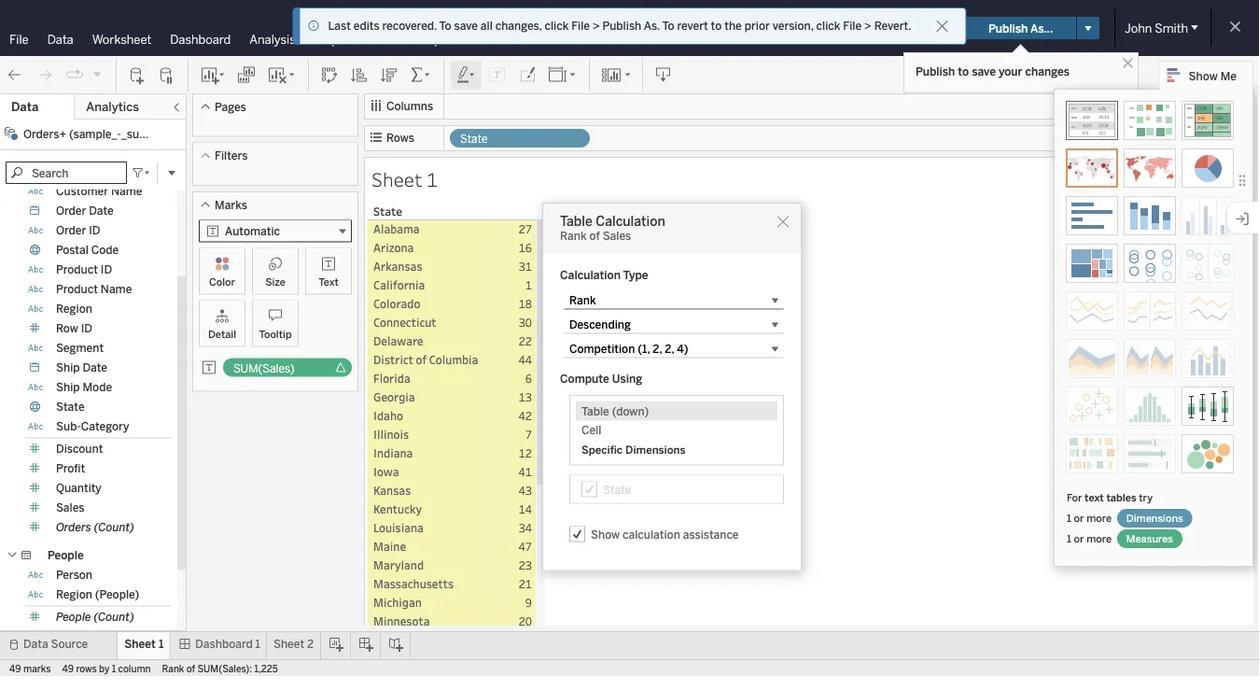 Task type: vqa. For each thing, say whether or not it's contained in the screenshot.
Add Favorite BUTTON
no



Task type: describe. For each thing, give the bounding box(es) containing it.
show labels image
[[488, 66, 507, 85]]

columns
[[387, 99, 434, 113]]

sum(sales):
[[198, 663, 252, 674]]

orders
[[56, 521, 91, 534]]

calculation
[[623, 527, 681, 541]]

help
[[416, 32, 442, 47]]

1 vertical spatial rank
[[162, 663, 184, 674]]

49 for 49 rows by 1 column
[[62, 663, 74, 674]]

show me button
[[1160, 61, 1254, 90]]

Minnesota, State. Press Space to toggle selection. Press Escape to go back to the left margin. Use arrow keys to navigate headers text field
[[368, 612, 480, 630]]

ship for ship mode
[[56, 381, 80, 394]]

0 vertical spatial state
[[460, 132, 488, 146]]

swap rows and columns image
[[320, 66, 339, 85]]

1 horizontal spatial replay animation image
[[92, 68, 103, 80]]

download image
[[655, 66, 673, 85]]

new workbook (tableau public)
[[525, 19, 749, 37]]

format workbook image
[[518, 66, 537, 85]]

Georgia, State. Press Space to toggle selection. Press Escape to go back to the left margin. Use arrow keys to navigate headers text field
[[368, 388, 480, 406]]

2 vertical spatial data
[[23, 637, 48, 651]]

sales inside "table calculation rank of sales"
[[603, 229, 632, 243]]

tables
[[1107, 491, 1137, 504]]

all
[[481, 19, 493, 33]]

prior
[[745, 19, 770, 33]]

1 vertical spatial of
[[187, 663, 195, 674]]

tooltip
[[259, 328, 292, 340]]

orders+ (sample_-_superstore)
[[23, 127, 188, 141]]

measures
[[1127, 532, 1174, 545]]

row id
[[56, 322, 92, 335]]

map
[[314, 32, 339, 47]]

calculation inside "table calculation rank of sales"
[[596, 214, 666, 229]]

table calculation rank of sales
[[560, 214, 666, 243]]

mode
[[83, 381, 112, 394]]

segment
[[56, 341, 104, 355]]

show me
[[1189, 69, 1237, 82]]

(count) for orders (count)
[[94, 521, 134, 534]]

profit
[[56, 462, 85, 475]]

discount
[[56, 442, 103, 456]]

format
[[358, 32, 397, 47]]

more for dimensions
[[1087, 512, 1112, 524]]

customer
[[56, 184, 108, 198]]

rank inside "table calculation rank of sales"
[[560, 229, 587, 243]]

(down)
[[612, 404, 649, 418]]

show for show me
[[1189, 69, 1219, 82]]

me
[[1221, 69, 1237, 82]]

order date
[[56, 204, 114, 218]]

version,
[[773, 19, 814, 33]]

table calculation dialog
[[543, 203, 802, 571]]

Colorado, State. Press Space to toggle selection. Press Escape to go back to the left margin. Use arrow keys to navigate headers text field
[[368, 294, 480, 313]]

product name
[[56, 283, 132, 296]]

by
[[99, 663, 110, 674]]

source
[[51, 637, 88, 651]]

order for order id
[[56, 224, 86, 237]]

compute
[[560, 372, 610, 386]]

(count) for people (count)
[[94, 610, 134, 624]]

recovered.
[[382, 19, 437, 33]]

Massachusetts, State. Press Space to toggle selection. Press Escape to go back to the left margin. Use arrow keys to navigate headers text field
[[368, 574, 480, 593]]

of inside "table calculation rank of sales"
[[590, 229, 600, 243]]

fit image
[[548, 66, 578, 85]]

quantity
[[56, 481, 102, 495]]

ship mode
[[56, 381, 112, 394]]

49 rows by 1 column
[[62, 663, 151, 674]]

(people)
[[95, 588, 139, 601]]

state inside table calculation 'dialog'
[[603, 483, 632, 496]]

people (count)
[[56, 610, 134, 624]]

last edits recovered. to save all changes, click file > publish as. to revert to the prior version, click file > revert.
[[328, 19, 912, 33]]

id for order id
[[89, 224, 100, 237]]

detail
[[208, 328, 236, 340]]

region (people)
[[56, 588, 139, 601]]

id for product id
[[101, 263, 112, 276]]

changes,
[[496, 19, 542, 33]]

marks
[[215, 198, 247, 212]]

specific
[[582, 443, 623, 456]]

Arizona, State. Press Space to toggle selection. Press Escape to go back to the left margin. Use arrow keys to navigate headers text field
[[368, 238, 480, 257]]

people for people
[[48, 549, 84, 562]]

cell
[[582, 424, 602, 437]]

or for dimensions
[[1075, 512, 1085, 524]]

try
[[1140, 491, 1154, 504]]

Florida, State. Press Space to toggle selection. Press Escape to go back to the left margin. Use arrow keys to navigate headers text field
[[368, 369, 480, 388]]

2 click from the left
[[817, 19, 841, 33]]

customer name
[[56, 184, 142, 198]]

date for ship date
[[83, 361, 107, 375]]

show for show calculation assistance
[[591, 527, 620, 541]]

Indiana, State. Press Space to toggle selection. Press Escape to go back to the left margin. Use arrow keys to navigate headers text field
[[368, 444, 480, 462]]

color
[[209, 276, 235, 288]]

people for people (count)
[[56, 610, 91, 624]]

date for order date
[[89, 204, 114, 218]]

dimensions inside the table (down) cell specific dimensions
[[626, 443, 686, 456]]

0 horizontal spatial sheet
[[124, 637, 156, 651]]

Delaware, State. Press Space to toggle selection. Press Escape to go back to the left margin. Use arrow keys to navigate headers text field
[[368, 332, 480, 350]]

sum(sales)
[[233, 361, 295, 375]]

product for product id
[[56, 263, 98, 276]]

john smith
[[1126, 21, 1189, 35]]

publish inside alert
[[603, 19, 642, 33]]

1 click from the left
[[545, 19, 569, 33]]

worksheet
[[92, 32, 152, 47]]

rows
[[387, 131, 415, 145]]

edits
[[354, 19, 380, 33]]

postal
[[56, 243, 89, 257]]

table (down) cell specific dimensions
[[582, 404, 686, 456]]

sub-
[[56, 420, 81, 433]]

(sample_-
[[69, 127, 121, 141]]

Connecticut, State. Press Space to toggle selection. Press Escape to go back to the left margin. Use arrow keys to navigate headers text field
[[368, 313, 480, 332]]

rank of sum(sales): 1,225
[[162, 663, 278, 674]]

product id
[[56, 263, 112, 276]]

recommended image
[[1067, 148, 1119, 188]]

last
[[328, 19, 351, 33]]

sort state ascending by rank of sales image
[[350, 66, 369, 85]]

1 to from the left
[[440, 19, 452, 33]]

ship for ship date
[[56, 361, 80, 375]]

(tableau
[[635, 19, 696, 37]]

region for region
[[56, 302, 92, 316]]

for
[[1068, 491, 1083, 504]]

Michigan, State. Press Space to toggle selection. Press Escape to go back to the left margin. Use arrow keys to navigate headers text field
[[368, 593, 480, 612]]

duplicate image
[[237, 66, 256, 85]]

show calculation assistance
[[591, 527, 739, 541]]

public)
[[700, 19, 749, 37]]

save inside the last edits recovered. to save all changes, click file > publish as. to revert to the prior version, click file > revert. alert
[[454, 19, 478, 33]]

new data source image
[[128, 66, 147, 85]]

more for measures
[[1087, 532, 1112, 545]]

1 vertical spatial data
[[11, 99, 39, 114]]

Search text field
[[6, 162, 127, 184]]

changes
[[1026, 64, 1070, 78]]

compute using
[[560, 372, 643, 386]]

the
[[725, 19, 742, 33]]

postal code
[[56, 243, 119, 257]]

totals image
[[410, 66, 432, 85]]



Task type: locate. For each thing, give the bounding box(es) containing it.
1 horizontal spatial click
[[817, 19, 841, 33]]

id right row at the left of page
[[81, 322, 92, 335]]

sub-category
[[56, 420, 129, 433]]

undo image
[[6, 66, 24, 85]]

text
[[319, 276, 339, 288]]

1 vertical spatial dashboard
[[196, 637, 253, 651]]

2 horizontal spatial state
[[603, 483, 632, 496]]

2 (count) from the top
[[94, 610, 134, 624]]

1 horizontal spatial of
[[590, 229, 600, 243]]

publish left as.
[[603, 19, 642, 33]]

replay animation image
[[65, 66, 84, 84], [92, 68, 103, 80]]

1 vertical spatial sales
[[56, 501, 85, 515]]

data source
[[23, 637, 88, 651]]

2 or from the top
[[1075, 532, 1085, 545]]

state
[[460, 132, 488, 146], [56, 400, 85, 414], [603, 483, 632, 496]]

1 > from the left
[[593, 19, 600, 33]]

marks
[[23, 663, 51, 674]]

Maryland, State. Press Space to toggle selection. Press Escape to go back to the left margin. Use arrow keys to navigate headers text field
[[368, 556, 480, 574]]

sheet left the 2 at the bottom of page
[[274, 637, 305, 651]]

1 vertical spatial ship
[[56, 381, 80, 394]]

dashboard for dashboard
[[170, 32, 231, 47]]

sort state descending by rank of sales image
[[380, 66, 399, 85]]

1 vertical spatial calculation
[[560, 268, 621, 282]]

ship
[[56, 361, 80, 375], [56, 381, 80, 394]]

dashboard for dashboard 1
[[196, 637, 253, 651]]

publish as... button
[[966, 17, 1077, 39]]

ship date
[[56, 361, 107, 375]]

to left 'the'
[[711, 19, 722, 33]]

as.
[[644, 19, 660, 33]]

0 vertical spatial rank
[[560, 229, 587, 243]]

1 vertical spatial table
[[582, 404, 610, 418]]

2 horizontal spatial publish
[[989, 21, 1029, 35]]

1 vertical spatial (count)
[[94, 610, 134, 624]]

1 horizontal spatial rank
[[560, 229, 587, 243]]

sheet 1
[[372, 166, 438, 192], [124, 637, 164, 651]]

2 ship from the top
[[56, 381, 80, 394]]

product for product name
[[56, 283, 98, 296]]

region for region (people)
[[56, 588, 92, 601]]

0 horizontal spatial state
[[56, 400, 85, 414]]

file up undo image
[[9, 32, 29, 47]]

Iowa, State. Press Space to toggle selection. Press Escape to go back to the left margin. Use arrow keys to navigate headers text field
[[368, 462, 480, 481]]

to right recovered.
[[440, 19, 452, 33]]

49 for 49 marks
[[9, 663, 21, 674]]

0 horizontal spatial to
[[440, 19, 452, 33]]

1 (count) from the top
[[94, 521, 134, 534]]

1 or more for measures
[[1068, 532, 1115, 545]]

pages
[[215, 100, 246, 113]]

publish left as...
[[989, 21, 1029, 35]]

orders+
[[23, 127, 66, 141]]

workbook
[[559, 19, 631, 37]]

file left revert.
[[844, 19, 862, 33]]

1 or from the top
[[1075, 512, 1085, 524]]

calculation left type
[[560, 268, 621, 282]]

1 region from the top
[[56, 302, 92, 316]]

state down highlight icon
[[460, 132, 488, 146]]

1 vertical spatial order
[[56, 224, 86, 237]]

state down specific at the left of page
[[603, 483, 632, 496]]

code
[[91, 243, 119, 257]]

new worksheet image
[[200, 66, 226, 85]]

category
[[81, 420, 129, 433]]

0 vertical spatial order
[[56, 204, 86, 218]]

0 horizontal spatial >
[[593, 19, 600, 33]]

Kansas, State. Press Space to toggle selection. Press Escape to go back to the left margin. Use arrow keys to navigate headers text field
[[368, 481, 480, 500]]

close image
[[1120, 54, 1138, 72]]

collapse image
[[171, 102, 182, 113]]

0 horizontal spatial click
[[545, 19, 569, 33]]

ship down ship date
[[56, 381, 80, 394]]

info image
[[308, 20, 321, 33]]

1 more from the top
[[1087, 512, 1112, 524]]

state up sub-
[[56, 400, 85, 414]]

2 more from the top
[[1087, 532, 1112, 545]]

0 vertical spatial 1 or more
[[1068, 512, 1115, 524]]

0 vertical spatial (count)
[[94, 521, 134, 534]]

rank up calculation type
[[560, 229, 587, 243]]

2 49 from the left
[[62, 663, 74, 674]]

save left the all
[[454, 19, 478, 33]]

publish
[[603, 19, 642, 33], [989, 21, 1029, 35], [916, 64, 956, 78]]

table for calculation
[[560, 214, 593, 229]]

2 vertical spatial state
[[603, 483, 632, 496]]

1 horizontal spatial save
[[973, 64, 996, 78]]

orders (count)
[[56, 521, 134, 534]]

2
[[307, 637, 314, 651]]

to
[[711, 19, 722, 33], [959, 64, 970, 78]]

_superstore)
[[121, 127, 188, 141]]

order for order date
[[56, 204, 86, 218]]

rank
[[560, 229, 587, 243], [162, 663, 184, 674]]

to inside alert
[[711, 19, 722, 33]]

replay animation image up analytics
[[92, 68, 103, 80]]

file right new
[[572, 19, 590, 33]]

1 horizontal spatial >
[[865, 19, 872, 33]]

show inside button
[[1189, 69, 1219, 82]]

id for row id
[[81, 322, 92, 335]]

region down person
[[56, 588, 92, 601]]

2 vertical spatial id
[[81, 322, 92, 335]]

show left me
[[1189, 69, 1219, 82]]

size
[[265, 276, 286, 288]]

49 left rows
[[62, 663, 74, 674]]

data up marks
[[23, 637, 48, 651]]

region
[[56, 302, 92, 316], [56, 588, 92, 601]]

table
[[560, 214, 593, 229], [582, 404, 610, 418]]

2 > from the left
[[865, 19, 872, 33]]

1 vertical spatial region
[[56, 588, 92, 601]]

product down product id
[[56, 283, 98, 296]]

0 vertical spatial sales
[[603, 229, 632, 243]]

0 vertical spatial data
[[47, 32, 73, 47]]

id
[[89, 224, 100, 237], [101, 263, 112, 276], [81, 322, 92, 335]]

0 vertical spatial people
[[48, 549, 84, 562]]

Illinois, State. Press Space to toggle selection. Press Escape to go back to the left margin. Use arrow keys to navigate headers text field
[[368, 425, 480, 444]]

0 horizontal spatial of
[[187, 663, 195, 674]]

0 horizontal spatial sales
[[56, 501, 85, 515]]

0 vertical spatial dashboard
[[170, 32, 231, 47]]

District of Columbia, State. Press Space to toggle selection. Press Escape to go back to the left margin. Use arrow keys to navigate headers text field
[[368, 350, 480, 369]]

Maine, State. Press Space to toggle selection. Press Escape to go back to the left margin. Use arrow keys to navigate headers text field
[[368, 537, 480, 556]]

using
[[613, 372, 643, 386]]

data down undo image
[[11, 99, 39, 114]]

1 horizontal spatial sheet 1
[[372, 166, 438, 192]]

Alabama, State. Press Space to toggle selection. Press Escape to go back to the left margin. Use arrow keys to navigate headers text field
[[368, 219, 480, 238]]

date down customer name
[[89, 204, 114, 218]]

to
[[440, 19, 452, 33], [663, 19, 675, 33]]

0 vertical spatial name
[[111, 184, 142, 198]]

Louisiana, State. Press Space to toggle selection. Press Escape to go back to the left margin. Use arrow keys to navigate headers text field
[[368, 518, 480, 537]]

john
[[1126, 21, 1153, 35]]

last edits recovered. to save all changes, click file > publish as. to revert to the prior version, click file > revert. alert
[[328, 18, 912, 35]]

product down the postal
[[56, 263, 98, 276]]

1 1 or more from the top
[[1068, 512, 1115, 524]]

1 vertical spatial people
[[56, 610, 91, 624]]

dashboard up "sum(sales):"
[[196, 637, 253, 651]]

sheet 2
[[274, 637, 314, 651]]

2 product from the top
[[56, 283, 98, 296]]

dimensions
[[626, 443, 686, 456], [1127, 512, 1184, 524]]

1 vertical spatial 1 or more
[[1068, 532, 1115, 545]]

1 or more for dimensions
[[1068, 512, 1115, 524]]

1 vertical spatial save
[[973, 64, 996, 78]]

0 vertical spatial to
[[711, 19, 722, 33]]

Arkansas, State. Press Space to toggle selection. Press Escape to go back to the left margin. Use arrow keys to navigate headers text field
[[368, 257, 480, 276]]

redo image
[[35, 66, 54, 85]]

publish as...
[[989, 21, 1054, 35]]

publish to save your changes
[[916, 64, 1070, 78]]

of up calculation type
[[590, 229, 600, 243]]

0 vertical spatial id
[[89, 224, 100, 237]]

dashboard
[[170, 32, 231, 47], [196, 637, 253, 651]]

1 vertical spatial name
[[101, 283, 132, 296]]

0 horizontal spatial dimensions
[[626, 443, 686, 456]]

1 vertical spatial state
[[56, 400, 85, 414]]

table inside the table (down) cell specific dimensions
[[582, 404, 610, 418]]

1 49 from the left
[[9, 663, 21, 674]]

analytics
[[86, 99, 139, 114]]

1 vertical spatial sheet 1
[[124, 637, 164, 651]]

click
[[545, 19, 569, 33], [817, 19, 841, 33]]

show left calculation
[[591, 527, 620, 541]]

1 vertical spatial product
[[56, 283, 98, 296]]

file
[[572, 19, 590, 33], [844, 19, 862, 33], [9, 32, 29, 47]]

name down product id
[[101, 283, 132, 296]]

49 marks
[[9, 663, 51, 674]]

type
[[624, 268, 649, 282]]

sheet down 'rows'
[[372, 166, 423, 192]]

0 horizontal spatial replay animation image
[[65, 66, 84, 84]]

people up the source
[[56, 610, 91, 624]]

calculation type
[[560, 268, 649, 282]]

person
[[56, 568, 92, 582]]

1 vertical spatial dimensions
[[1127, 512, 1184, 524]]

1 ship from the top
[[56, 361, 80, 375]]

name right customer
[[111, 184, 142, 198]]

(count) right the "orders"
[[94, 521, 134, 534]]

1 horizontal spatial dimensions
[[1127, 512, 1184, 524]]

1 horizontal spatial state
[[460, 132, 488, 146]]

0 horizontal spatial to
[[711, 19, 722, 33]]

filters
[[215, 149, 248, 163]]

0 horizontal spatial publish
[[603, 19, 642, 33]]

revert
[[678, 19, 709, 33]]

0 vertical spatial or
[[1075, 512, 1085, 524]]

2 order from the top
[[56, 224, 86, 237]]

1 horizontal spatial to
[[663, 19, 675, 33]]

order id
[[56, 224, 100, 237]]

1 vertical spatial date
[[83, 361, 107, 375]]

click right changes,
[[545, 19, 569, 33]]

(count) down (people)
[[94, 610, 134, 624]]

more
[[1087, 512, 1112, 524], [1087, 532, 1112, 545]]

2 to from the left
[[663, 19, 675, 33]]

dimensions up measures
[[1127, 512, 1184, 524]]

table up calculation type
[[560, 214, 593, 229]]

id down code
[[101, 263, 112, 276]]

calculation
[[596, 214, 666, 229], [560, 268, 621, 282]]

calculation up type
[[596, 214, 666, 229]]

1 order from the top
[[56, 204, 86, 218]]

1 horizontal spatial file
[[572, 19, 590, 33]]

table up cell
[[582, 404, 610, 418]]

rank right column
[[162, 663, 184, 674]]

save left the your
[[973, 64, 996, 78]]

sales up the "orders"
[[56, 501, 85, 515]]

table for (down)
[[582, 404, 610, 418]]

id up postal code
[[89, 224, 100, 237]]

dimensions down (down)
[[626, 443, 686, 456]]

Idaho, State. Press Space to toggle selection. Press Escape to go back to the left margin. Use arrow keys to navigate headers text field
[[368, 406, 480, 425]]

0 horizontal spatial show
[[591, 527, 620, 541]]

2 1 or more from the top
[[1068, 532, 1115, 545]]

or for measures
[[1075, 532, 1085, 545]]

49
[[9, 663, 21, 674], [62, 663, 74, 674]]

for text tables try
[[1068, 491, 1154, 504]]

0 horizontal spatial file
[[9, 32, 29, 47]]

your
[[999, 64, 1023, 78]]

data up redo icon
[[47, 32, 73, 47]]

show/hide cards image
[[601, 66, 631, 85]]

dashboard 1
[[196, 637, 260, 651]]

name for customer name
[[111, 184, 142, 198]]

>
[[593, 19, 600, 33], [865, 19, 872, 33]]

sales up calculation type
[[603, 229, 632, 243]]

new
[[525, 19, 556, 37]]

1 product from the top
[[56, 263, 98, 276]]

sheet up column
[[124, 637, 156, 651]]

0 vertical spatial ship
[[56, 361, 80, 375]]

click right version,
[[817, 19, 841, 33]]

0 horizontal spatial save
[[454, 19, 478, 33]]

rows
[[76, 663, 97, 674]]

0 vertical spatial save
[[454, 19, 478, 33]]

0 vertical spatial table
[[560, 214, 593, 229]]

1 horizontal spatial sales
[[603, 229, 632, 243]]

1 horizontal spatial sheet
[[274, 637, 305, 651]]

revert.
[[875, 19, 912, 33]]

Kentucky, State. Press Space to toggle selection. Press Escape to go back to the left margin. Use arrow keys to navigate headers text field
[[368, 500, 480, 518]]

people up person
[[48, 549, 84, 562]]

publish for publish as...
[[989, 21, 1029, 35]]

0 horizontal spatial rank
[[162, 663, 184, 674]]

name
[[111, 184, 142, 198], [101, 283, 132, 296]]

1 vertical spatial id
[[101, 263, 112, 276]]

0 vertical spatial calculation
[[596, 214, 666, 229]]

1 horizontal spatial show
[[1189, 69, 1219, 82]]

of
[[590, 229, 600, 243], [187, 663, 195, 674]]

publish inside button
[[989, 21, 1029, 35]]

pause auto updates image
[[158, 66, 177, 85]]

sheet 1 down 'rows'
[[372, 166, 438, 192]]

0 vertical spatial region
[[56, 302, 92, 316]]

sheet
[[372, 166, 423, 192], [124, 637, 156, 651], [274, 637, 305, 651]]

1 vertical spatial more
[[1087, 532, 1112, 545]]

dashboard up the new worksheet image
[[170, 32, 231, 47]]

1 vertical spatial to
[[959, 64, 970, 78]]

0 horizontal spatial sheet 1
[[124, 637, 164, 651]]

0 vertical spatial dimensions
[[626, 443, 686, 456]]

1 or more
[[1068, 512, 1115, 524], [1068, 532, 1115, 545]]

order up order id
[[56, 204, 86, 218]]

2 horizontal spatial file
[[844, 19, 862, 33]]

highlight image
[[456, 66, 477, 85]]

or
[[1075, 512, 1085, 524], [1075, 532, 1085, 545]]

2 horizontal spatial sheet
[[372, 166, 423, 192]]

2 region from the top
[[56, 588, 92, 601]]

0 vertical spatial show
[[1189, 69, 1219, 82]]

0 vertical spatial of
[[590, 229, 600, 243]]

region up row id
[[56, 302, 92, 316]]

49 left marks
[[9, 663, 21, 674]]

1 horizontal spatial publish
[[916, 64, 956, 78]]

0 vertical spatial more
[[1087, 512, 1112, 524]]

publish for publish to save your changes
[[916, 64, 956, 78]]

show inside table calculation 'dialog'
[[591, 527, 620, 541]]

1 vertical spatial or
[[1075, 532, 1085, 545]]

0 vertical spatial product
[[56, 263, 98, 276]]

1 horizontal spatial to
[[959, 64, 970, 78]]

publish left the your
[[916, 64, 956, 78]]

table inside "table calculation rank of sales"
[[560, 214, 593, 229]]

1 vertical spatial show
[[591, 527, 620, 541]]

California, State. Press Space to toggle selection. Press Escape to go back to the left margin. Use arrow keys to navigate headers text field
[[368, 276, 480, 294]]

to left the your
[[959, 64, 970, 78]]

to right as.
[[663, 19, 675, 33]]

sheet 1 up column
[[124, 637, 164, 651]]

column
[[118, 663, 151, 674]]

clear sheet image
[[267, 66, 297, 85]]

0 horizontal spatial 49
[[9, 663, 21, 674]]

assistance
[[683, 527, 739, 541]]

sales
[[603, 229, 632, 243], [56, 501, 85, 515]]

ship down segment
[[56, 361, 80, 375]]

order up the postal
[[56, 224, 86, 237]]

0 vertical spatial sheet 1
[[372, 166, 438, 192]]

1 horizontal spatial 49
[[62, 663, 74, 674]]

marks. press enter to open the view data window.. use arrow keys to navigate data visualization elements. image
[[480, 219, 537, 676]]

row
[[56, 322, 78, 335]]

of left "sum(sales):"
[[187, 663, 195, 674]]

text
[[1085, 491, 1105, 504]]

1
[[427, 166, 438, 192], [1068, 512, 1072, 524], [1068, 532, 1072, 545], [159, 637, 164, 651], [256, 637, 260, 651], [112, 663, 116, 674]]

people
[[48, 549, 84, 562], [56, 610, 91, 624]]

date up mode
[[83, 361, 107, 375]]

name for product name
[[101, 283, 132, 296]]

0 vertical spatial date
[[89, 204, 114, 218]]

replay animation image right redo icon
[[65, 66, 84, 84]]



